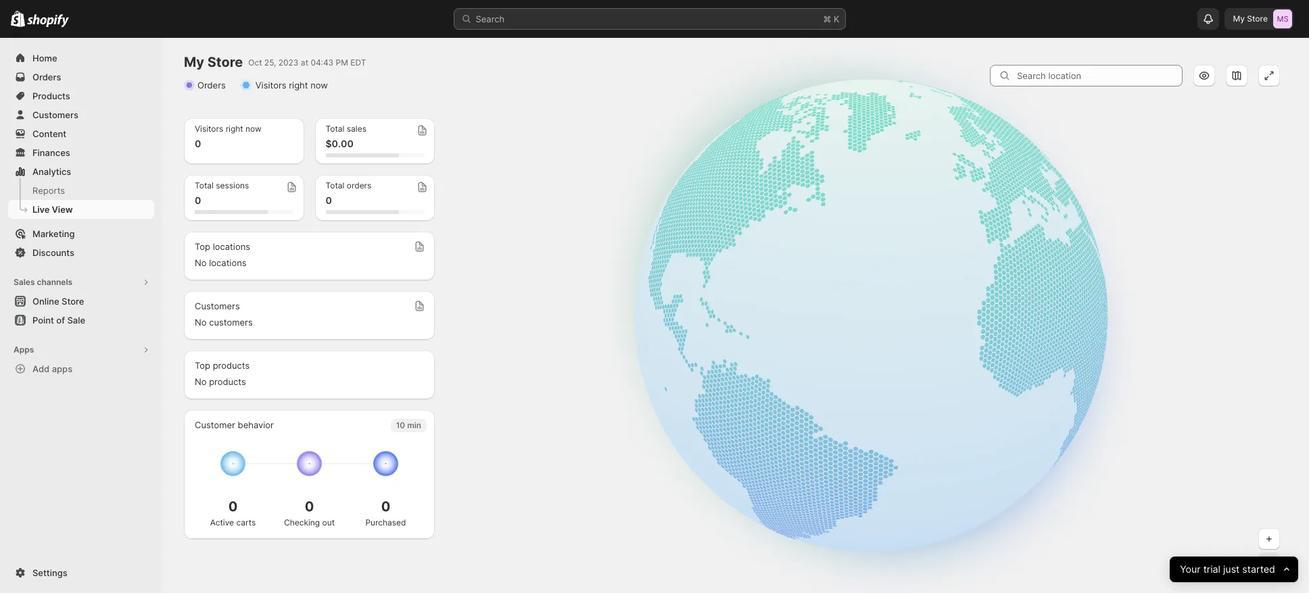 Task type: describe. For each thing, give the bounding box(es) containing it.
home link
[[8, 49, 154, 68]]

store for my store
[[1247, 14, 1268, 24]]

0 inside 0 purchased
[[381, 499, 390, 515]]

apps
[[14, 345, 34, 355]]

my for my store
[[1233, 14, 1245, 24]]

purchased
[[365, 518, 406, 528]]

apps button
[[8, 341, 154, 360]]

top locations
[[195, 241, 250, 252]]

0 horizontal spatial shopify image
[[11, 11, 25, 27]]

your trial just started
[[1180, 564, 1275, 576]]

no locations
[[195, 258, 247, 268]]

now for visitors right now
[[311, 80, 328, 91]]

1 horizontal spatial shopify image
[[27, 14, 69, 28]]

1 vertical spatial customers
[[195, 301, 240, 312]]

oct
[[248, 57, 262, 68]]

content
[[32, 128, 66, 139]]

products link
[[8, 87, 154, 105]]

analytics
[[32, 166, 71, 177]]

10
[[396, 421, 405, 431]]

marketing link
[[8, 225, 154, 243]]

reports link
[[8, 181, 154, 200]]

add apps button
[[8, 360, 154, 379]]

products
[[32, 91, 70, 101]]

live view link
[[8, 200, 154, 219]]

min
[[407, 421, 421, 431]]

total for total sales
[[326, 124, 344, 134]]

online
[[32, 296, 59, 307]]

point of sale button
[[0, 311, 162, 330]]

store for my store oct 25, 2023 at 04:43 pm edt
[[207, 54, 243, 70]]

customers
[[209, 317, 253, 328]]

finances
[[32, 147, 70, 158]]

no for no customers
[[195, 317, 207, 328]]

online store link
[[8, 292, 154, 311]]

reports
[[32, 185, 65, 196]]

out
[[322, 518, 335, 528]]

top for top locations
[[195, 241, 210, 252]]

0 purchased
[[365, 499, 406, 528]]

total orders
[[326, 181, 372, 191]]

discounts
[[32, 248, 74, 258]]

trial
[[1203, 564, 1221, 576]]

sale
[[67, 315, 85, 326]]

orders
[[347, 181, 372, 191]]

point
[[32, 315, 54, 326]]

home
[[32, 53, 57, 64]]

0 down total orders
[[326, 195, 332, 206]]

your trial just started button
[[1170, 557, 1298, 583]]

live
[[32, 204, 50, 215]]

sales
[[14, 277, 35, 287]]

add
[[32, 364, 50, 375]]

visitors for visitors right now
[[255, 80, 286, 91]]

finances link
[[8, 143, 154, 162]]

your
[[1180, 564, 1201, 576]]

add apps
[[32, 364, 72, 375]]

customers link
[[8, 105, 154, 124]]

sales channels button
[[8, 273, 154, 292]]

0 active carts
[[210, 499, 256, 528]]

my store
[[1233, 14, 1268, 24]]

k
[[834, 14, 840, 24]]

channels
[[37, 277, 72, 287]]

sales channels
[[14, 277, 72, 287]]

10 min
[[396, 421, 421, 431]]

⌘ k
[[823, 14, 840, 24]]



Task type: locate. For each thing, give the bounding box(es) containing it.
search
[[476, 14, 505, 24]]

settings link
[[8, 564, 154, 583]]

0 vertical spatial top
[[195, 241, 210, 252]]

0 vertical spatial now
[[311, 80, 328, 91]]

1 horizontal spatial my
[[1233, 14, 1245, 24]]

analytics link
[[8, 162, 154, 181]]

0 up checking
[[305, 499, 314, 515]]

right for visitors right now 0
[[226, 124, 243, 134]]

0 horizontal spatial store
[[62, 296, 84, 307]]

top products no products
[[195, 360, 250, 387]]

1 vertical spatial products
[[209, 377, 246, 387]]

point of sale link
[[8, 311, 154, 330]]

store
[[1247, 14, 1268, 24], [207, 54, 243, 70], [62, 296, 84, 307]]

now
[[311, 80, 328, 91], [246, 124, 262, 134]]

shopify image
[[11, 11, 25, 27], [27, 14, 69, 28]]

1 horizontal spatial customers
[[195, 301, 240, 312]]

1 vertical spatial right
[[226, 124, 243, 134]]

2 vertical spatial no
[[195, 377, 207, 387]]

1 vertical spatial visitors
[[195, 124, 223, 134]]

0 vertical spatial right
[[289, 80, 308, 91]]

visitors inside visitors right now 0
[[195, 124, 223, 134]]

0 up purchased in the bottom of the page
[[381, 499, 390, 515]]

my left oct
[[184, 54, 204, 70]]

now down 04:43
[[311, 80, 328, 91]]

0 vertical spatial products
[[213, 360, 250, 371]]

0 horizontal spatial customers
[[32, 110, 78, 120]]

products down customers
[[213, 360, 250, 371]]

total up '$0.00'
[[326, 124, 344, 134]]

1 horizontal spatial now
[[311, 80, 328, 91]]

top
[[195, 241, 210, 252], [195, 360, 210, 371]]

right down at
[[289, 80, 308, 91]]

store for online store
[[62, 296, 84, 307]]

1 horizontal spatial right
[[289, 80, 308, 91]]

store up sale
[[62, 296, 84, 307]]

0 vertical spatial no
[[195, 258, 207, 268]]

now for visitors right now 0
[[246, 124, 262, 134]]

⌘
[[823, 14, 831, 24]]

right
[[289, 80, 308, 91], [226, 124, 243, 134]]

0 up total sessions
[[195, 138, 201, 149]]

top down no customers
[[195, 360, 210, 371]]

2 horizontal spatial store
[[1247, 14, 1268, 24]]

visitors
[[255, 80, 286, 91], [195, 124, 223, 134]]

now inside visitors right now 0
[[246, 124, 262, 134]]

visitors right now
[[255, 80, 328, 91]]

content link
[[8, 124, 154, 143]]

no down top locations
[[195, 258, 207, 268]]

2 top from the top
[[195, 360, 210, 371]]

now down visitors right now
[[246, 124, 262, 134]]

0 horizontal spatial my
[[184, 54, 204, 70]]

0 inside visitors right now 0
[[195, 138, 201, 149]]

products
[[213, 360, 250, 371], [209, 377, 246, 387]]

online store
[[32, 296, 84, 307]]

my
[[1233, 14, 1245, 24], [184, 54, 204, 70]]

locations for top locations
[[213, 241, 250, 252]]

1 vertical spatial locations
[[209, 258, 247, 268]]

2 vertical spatial store
[[62, 296, 84, 307]]

visitors down 25,
[[255, 80, 286, 91]]

my store oct 25, 2023 at 04:43 pm edt
[[184, 54, 366, 70]]

view
[[52, 204, 73, 215]]

settings
[[32, 568, 67, 579]]

at
[[301, 57, 308, 68]]

point of sale
[[32, 315, 85, 326]]

no customers
[[195, 317, 253, 328]]

total for total orders
[[326, 181, 344, 191]]

marketing
[[32, 229, 75, 239]]

store left oct
[[207, 54, 243, 70]]

0 horizontal spatial now
[[246, 124, 262, 134]]

1 vertical spatial top
[[195, 360, 210, 371]]

sales
[[347, 124, 366, 134]]

customers up no customers
[[195, 301, 240, 312]]

total left orders
[[326, 181, 344, 191]]

1 vertical spatial my
[[184, 54, 204, 70]]

locations for no locations
[[209, 258, 247, 268]]

pm
[[336, 57, 348, 68]]

total for total sessions
[[195, 181, 214, 191]]

behavior
[[238, 420, 274, 431]]

top for top products no products
[[195, 360, 210, 371]]

total sales
[[326, 124, 366, 134]]

0 vertical spatial my
[[1233, 14, 1245, 24]]

2023
[[279, 57, 299, 68]]

orders
[[32, 72, 61, 83], [197, 80, 226, 91]]

0 inside 0 active carts
[[228, 499, 238, 515]]

no left customers
[[195, 317, 207, 328]]

0 checking out
[[284, 499, 335, 528]]

3 no from the top
[[195, 377, 207, 387]]

live view
[[32, 204, 73, 215]]

0 horizontal spatial right
[[226, 124, 243, 134]]

total left sessions
[[195, 181, 214, 191]]

orders down home
[[32, 72, 61, 83]]

locations
[[213, 241, 250, 252], [209, 258, 247, 268]]

0 inside 0 checking out
[[305, 499, 314, 515]]

locations down top locations
[[209, 258, 247, 268]]

store inside button
[[62, 296, 84, 307]]

locations up no locations
[[213, 241, 250, 252]]

store left my store image
[[1247, 14, 1268, 24]]

0 vertical spatial visitors
[[255, 80, 286, 91]]

active
[[210, 518, 234, 528]]

checking
[[284, 518, 320, 528]]

right up sessions
[[226, 124, 243, 134]]

of
[[56, 315, 65, 326]]

carts
[[236, 518, 256, 528]]

online store button
[[0, 292, 162, 311]]

1 vertical spatial no
[[195, 317, 207, 328]]

customers down products
[[32, 110, 78, 120]]

no inside top products no products
[[195, 377, 207, 387]]

no for no locations
[[195, 258, 207, 268]]

0 down total sessions
[[195, 195, 201, 206]]

0 vertical spatial store
[[1247, 14, 1268, 24]]

sessions
[[216, 181, 249, 191]]

0 up active
[[228, 499, 238, 515]]

1 horizontal spatial store
[[207, 54, 243, 70]]

customers
[[32, 110, 78, 120], [195, 301, 240, 312]]

0 horizontal spatial visitors
[[195, 124, 223, 134]]

no up customer
[[195, 377, 207, 387]]

1 top from the top
[[195, 241, 210, 252]]

visitors right now 0
[[195, 124, 262, 149]]

orders up visitors right now 0
[[197, 80, 226, 91]]

my for my store oct 25, 2023 at 04:43 pm edt
[[184, 54, 204, 70]]

25,
[[264, 57, 276, 68]]

0 horizontal spatial orders
[[32, 72, 61, 83]]

visitors for visitors right now 0
[[195, 124, 223, 134]]

edt
[[350, 57, 366, 68]]

1 vertical spatial now
[[246, 124, 262, 134]]

started
[[1242, 564, 1275, 576]]

04:43
[[311, 57, 334, 68]]

right for visitors right now
[[289, 80, 308, 91]]

Search location text field
[[1017, 65, 1183, 87]]

2 no from the top
[[195, 317, 207, 328]]

total sessions
[[195, 181, 249, 191]]

my store image
[[1273, 9, 1292, 28]]

total
[[326, 124, 344, 134], [195, 181, 214, 191], [326, 181, 344, 191]]

1 no from the top
[[195, 258, 207, 268]]

0 vertical spatial locations
[[213, 241, 250, 252]]

apps
[[52, 364, 72, 375]]

customer
[[195, 420, 235, 431]]

products up customer behavior
[[209, 377, 246, 387]]

no
[[195, 258, 207, 268], [195, 317, 207, 328], [195, 377, 207, 387]]

customer behavior
[[195, 420, 274, 431]]

right inside visitors right now 0
[[226, 124, 243, 134]]

top inside top products no products
[[195, 360, 210, 371]]

visitors up total sessions
[[195, 124, 223, 134]]

discounts link
[[8, 243, 154, 262]]

1 vertical spatial store
[[207, 54, 243, 70]]

0
[[195, 138, 201, 149], [195, 195, 201, 206], [326, 195, 332, 206], [228, 499, 238, 515], [305, 499, 314, 515], [381, 499, 390, 515]]

my left my store image
[[1233, 14, 1245, 24]]

just
[[1223, 564, 1240, 576]]

top up no locations
[[195, 241, 210, 252]]

$0.00
[[326, 138, 354, 149]]

0 vertical spatial customers
[[32, 110, 78, 120]]

1 horizontal spatial visitors
[[255, 80, 286, 91]]

1 horizontal spatial orders
[[197, 80, 226, 91]]

orders link
[[8, 68, 154, 87]]



Task type: vqa. For each thing, say whether or not it's contained in the screenshot.
the bottommost between
no



